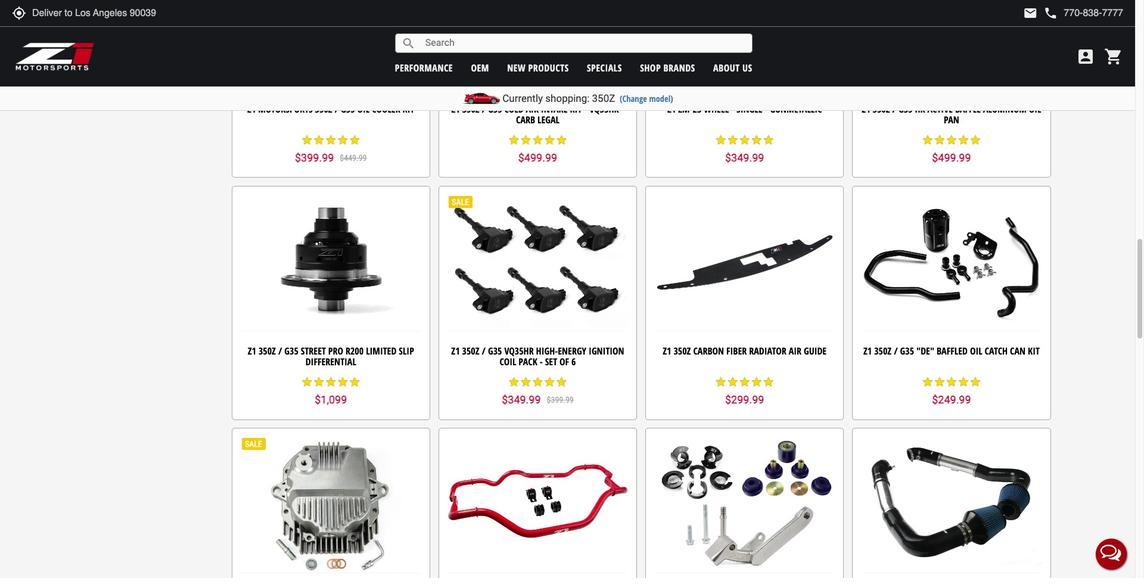 Task type: locate. For each thing, give the bounding box(es) containing it.
air
[[526, 103, 539, 116], [789, 345, 802, 358]]

z1 inside the z1 350z / g35 street pro r200 limited slip differential
[[248, 345, 256, 358]]

350z inside the z1 350z / g35 hr active baffle aluminum oil pan
[[873, 103, 890, 116]]

z1 motorsports 350z / g35 oil cooler kit
[[247, 103, 415, 116]]

intake
[[541, 103, 568, 116]]

1 horizontal spatial star star star star star $499.99
[[922, 134, 982, 164]]

1 horizontal spatial vq35hr
[[590, 103, 619, 116]]

(change
[[620, 93, 647, 104]]

z1 for z1 motorsports 350z / g35 oil cooler kit
[[247, 103, 256, 116]]

currently
[[503, 92, 543, 104]]

g35 left "de"
[[901, 345, 915, 358]]

1 vertical spatial $399.99
[[547, 395, 574, 405]]

z1 zm-23 wheel - single - gunmetallic
[[668, 103, 822, 116]]

g35 left hr
[[899, 103, 913, 116]]

us
[[743, 61, 753, 74]]

- inside z1 350z / g35 vq35hr high-energy ignition coil pack - set of 6
[[540, 355, 543, 368]]

/ inside the z1 350z / g35 hr active baffle aluminum oil pan
[[893, 103, 897, 116]]

/ left street
[[278, 345, 282, 358]]

star star star star star $1,099
[[301, 376, 361, 406]]

350z down oem link
[[462, 103, 480, 116]]

1 vertical spatial air
[[789, 345, 802, 358]]

/
[[335, 103, 339, 116], [482, 103, 486, 116], [893, 103, 897, 116], [278, 345, 282, 358], [482, 345, 486, 358], [894, 345, 898, 358]]

350z left hr
[[873, 103, 890, 116]]

baffled
[[937, 345, 968, 358]]

air left guide
[[789, 345, 802, 358]]

kit
[[403, 103, 415, 116], [570, 103, 582, 116], [1028, 345, 1040, 358]]

star star star star star $499.99 for air
[[508, 134, 568, 164]]

/ for z1 350z / g35 street pro r200 limited slip differential
[[278, 345, 282, 358]]

$499.99 down pan
[[933, 151, 972, 164]]

oil right aluminum
[[1029, 103, 1042, 116]]

$499.99 for active
[[933, 151, 972, 164]]

1 vertical spatial vq35hr
[[505, 345, 534, 358]]

guide
[[804, 345, 827, 358]]

$499.99 down legal
[[519, 151, 558, 164]]

1 horizontal spatial kit
[[570, 103, 582, 116]]

$349.99 inside star star star star star $349.99 $399.99
[[502, 393, 541, 406]]

1 horizontal spatial $349.99
[[726, 151, 765, 164]]

/ inside z1 350z / g35 cold air intake kit - vq35hr - carb legal
[[482, 103, 486, 116]]

new
[[507, 61, 526, 74]]

z1 350z / g35 cold air intake kit - vq35hr - carb legal
[[452, 103, 625, 126]]

vq35hr inside z1 350z / g35 vq35hr high-energy ignition coil pack - set of 6
[[505, 345, 534, 358]]

kit right intake
[[570, 103, 582, 116]]

2 horizontal spatial oil
[[1029, 103, 1042, 116]]

/ left "de"
[[894, 345, 898, 358]]

350z for z1 350z / g35 street pro r200 limited slip differential
[[259, 345, 276, 358]]

mail phone
[[1024, 6, 1058, 20]]

g35 inside the z1 350z / g35 hr active baffle aluminum oil pan
[[899, 103, 913, 116]]

0 horizontal spatial vq35hr
[[505, 345, 534, 358]]

g35 inside z1 350z / g35 vq35hr high-energy ignition coil pack - set of 6
[[488, 345, 502, 358]]

$399.99
[[295, 151, 334, 164], [547, 395, 574, 405]]

- left set
[[540, 355, 543, 368]]

2 horizontal spatial kit
[[1028, 345, 1040, 358]]

about us link
[[714, 61, 753, 74]]

pack
[[519, 355, 538, 368]]

vq35hr
[[590, 103, 619, 116], [505, 345, 534, 358]]

$399.99 inside star star star star star $399.99 $449.99
[[295, 151, 334, 164]]

legal
[[538, 113, 560, 126]]

/ for z1 350z / g35 vq35hr high-energy ignition coil pack - set of 6
[[482, 345, 486, 358]]

shop
[[640, 61, 661, 74]]

$499.99
[[519, 151, 558, 164], [933, 151, 972, 164]]

/ left cold
[[482, 103, 486, 116]]

/ left coil
[[482, 345, 486, 358]]

0 vertical spatial $399.99
[[295, 151, 334, 164]]

air right cold
[[526, 103, 539, 116]]

fiber
[[727, 345, 747, 358]]

z1 inside the z1 350z / g35 hr active baffle aluminum oil pan
[[862, 103, 871, 116]]

search
[[402, 36, 416, 50]]

$399.99 left $449.99
[[295, 151, 334, 164]]

"de"
[[917, 345, 935, 358]]

oil left catch
[[971, 345, 983, 358]]

0 horizontal spatial $349.99
[[502, 393, 541, 406]]

oil
[[357, 103, 370, 116], [1029, 103, 1042, 116], [971, 345, 983, 358]]

0 vertical spatial air
[[526, 103, 539, 116]]

0 horizontal spatial air
[[526, 103, 539, 116]]

1 star star star star star $499.99 from the left
[[508, 134, 568, 164]]

oil left cooler
[[357, 103, 370, 116]]

$299.99
[[726, 394, 765, 406]]

1 vertical spatial $349.99
[[502, 393, 541, 406]]

vq35hr left (change
[[590, 103, 619, 116]]

1 horizontal spatial $499.99
[[933, 151, 972, 164]]

350z left carbon
[[674, 345, 691, 358]]

350z for z1 350z / g35 hr active baffle aluminum oil pan
[[873, 103, 890, 116]]

350z right motorsports
[[315, 103, 332, 116]]

$499.99 for air
[[519, 151, 558, 164]]

r200
[[346, 345, 364, 358]]

g35
[[341, 103, 355, 116], [488, 103, 502, 116], [899, 103, 913, 116], [285, 345, 299, 358], [488, 345, 502, 358], [901, 345, 915, 358]]

star star star star star $499.99 for active
[[922, 134, 982, 164]]

z1 350z / g35 "de" baffled oil catch can kit
[[864, 345, 1040, 358]]

0 horizontal spatial $399.99
[[295, 151, 334, 164]]

kit inside z1 350z / g35 cold air intake kit - vq35hr - carb legal
[[570, 103, 582, 116]]

g35 left pack
[[488, 345, 502, 358]]

$399.99 down of
[[547, 395, 574, 405]]

350z inside the z1 350z / g35 street pro r200 limited slip differential
[[259, 345, 276, 358]]

star star star star star $499.99
[[508, 134, 568, 164], [922, 134, 982, 164]]

star star star star star $349.99
[[715, 134, 775, 164]]

high-
[[536, 345, 558, 358]]

account_box link
[[1074, 47, 1099, 66]]

pan
[[944, 113, 960, 126]]

mail
[[1024, 6, 1038, 20]]

star
[[301, 134, 313, 146], [313, 134, 325, 146], [325, 134, 337, 146], [337, 134, 349, 146], [349, 134, 361, 146], [508, 134, 520, 146], [520, 134, 532, 146], [532, 134, 544, 146], [544, 134, 556, 146], [556, 134, 568, 146], [715, 134, 727, 146], [727, 134, 739, 146], [739, 134, 751, 146], [751, 134, 763, 146], [763, 134, 775, 146], [922, 134, 934, 146], [934, 134, 946, 146], [946, 134, 958, 146], [958, 134, 970, 146], [970, 134, 982, 146], [508, 376, 520, 388], [520, 376, 532, 388], [532, 376, 544, 388], [544, 376, 556, 388], [556, 376, 568, 388], [301, 376, 313, 388], [313, 376, 325, 388], [325, 376, 337, 388], [337, 376, 349, 388], [349, 376, 361, 388], [715, 376, 727, 388], [727, 376, 739, 388], [739, 376, 751, 388], [751, 376, 763, 388], [763, 376, 775, 388], [922, 376, 934, 388], [934, 376, 946, 388], [946, 376, 958, 388], [958, 376, 970, 388], [970, 376, 982, 388]]

mail link
[[1024, 6, 1038, 20]]

2 $499.99 from the left
[[933, 151, 972, 164]]

z1 inside z1 350z / g35 vq35hr high-energy ignition coil pack - set of 6
[[452, 345, 460, 358]]

2 star star star star star $499.99 from the left
[[922, 134, 982, 164]]

specials link
[[587, 61, 622, 74]]

0 vertical spatial $349.99
[[726, 151, 765, 164]]

shopping:
[[546, 92, 590, 104]]

1 $499.99 from the left
[[519, 151, 558, 164]]

0 horizontal spatial oil
[[357, 103, 370, 116]]

energy
[[558, 345, 587, 358]]

-
[[584, 103, 587, 116], [621, 103, 625, 116], [732, 103, 735, 116], [765, 103, 768, 116], [540, 355, 543, 368]]

phone
[[1044, 6, 1058, 20]]

shop brands
[[640, 61, 696, 74]]

performance link
[[395, 61, 453, 74]]

star star star star star $499.99 down legal
[[508, 134, 568, 164]]

/ inside the z1 350z / g35 street pro r200 limited slip differential
[[278, 345, 282, 358]]

1 horizontal spatial $399.99
[[547, 395, 574, 405]]

z1 350z / g35 vq35hr high-energy ignition coil pack - set of 6
[[452, 345, 625, 368]]

gunmetallic
[[771, 103, 822, 116]]

$349.99 down pack
[[502, 393, 541, 406]]

$349.99 for vq35hr
[[502, 393, 541, 406]]

g35 inside the z1 350z / g35 street pro r200 limited slip differential
[[285, 345, 299, 358]]

kit right the can
[[1028, 345, 1040, 358]]

air inside z1 350z / g35 cold air intake kit - vq35hr - carb legal
[[526, 103, 539, 116]]

/ left hr
[[893, 103, 897, 116]]

23
[[693, 103, 702, 116]]

6
[[572, 355, 576, 368]]

z1
[[247, 103, 256, 116], [452, 103, 460, 116], [668, 103, 676, 116], [862, 103, 871, 116], [248, 345, 256, 358], [452, 345, 460, 358], [663, 345, 672, 358], [864, 345, 872, 358]]

0 vertical spatial vq35hr
[[590, 103, 619, 116]]

brands
[[664, 61, 696, 74]]

vq35hr left high-
[[505, 345, 534, 358]]

350z
[[592, 92, 616, 104], [315, 103, 332, 116], [462, 103, 480, 116], [873, 103, 890, 116], [259, 345, 276, 358], [462, 345, 480, 358], [674, 345, 691, 358], [875, 345, 892, 358]]

0 horizontal spatial kit
[[403, 103, 415, 116]]

350z left "de"
[[875, 345, 892, 358]]

star star star star star $349.99 $399.99
[[502, 376, 574, 406]]

z1 350z / g35 hr active baffle aluminum oil pan
[[862, 103, 1042, 126]]

limited
[[366, 345, 397, 358]]

g35 left cold
[[488, 103, 502, 116]]

1 horizontal spatial oil
[[971, 345, 983, 358]]

cooler
[[372, 103, 400, 116]]

$349.99 down z1 zm-23 wheel - single - gunmetallic
[[726, 151, 765, 164]]

350z left street
[[259, 345, 276, 358]]

star star star star star $249.99
[[922, 376, 982, 406]]

350z inside z1 350z / g35 vq35hr high-energy ignition coil pack - set of 6
[[462, 345, 480, 358]]

slip
[[399, 345, 414, 358]]

star star star star star $499.99 down pan
[[922, 134, 982, 164]]

vq35hr inside z1 350z / g35 cold air intake kit - vq35hr - carb legal
[[590, 103, 619, 116]]

kit for cooler
[[403, 103, 415, 116]]

g35 left street
[[285, 345, 299, 358]]

$349.99 inside star star star star star $349.99
[[726, 151, 765, 164]]

350z inside z1 350z / g35 cold air intake kit - vq35hr - carb legal
[[462, 103, 480, 116]]

350z for z1 350z / g35 vq35hr high-energy ignition coil pack - set of 6
[[462, 345, 480, 358]]

kit right cooler
[[403, 103, 415, 116]]

350z left (change
[[592, 92, 616, 104]]

g35 inside z1 350z / g35 cold air intake kit - vq35hr - carb legal
[[488, 103, 502, 116]]

$449.99
[[340, 153, 367, 163]]

/ inside z1 350z / g35 vq35hr high-energy ignition coil pack - set of 6
[[482, 345, 486, 358]]

350z left coil
[[462, 345, 480, 358]]

/ for z1 350z / g35 "de" baffled oil catch can kit
[[894, 345, 898, 358]]

new products link
[[507, 61, 569, 74]]

0 horizontal spatial star star star star star $499.99
[[508, 134, 568, 164]]

1 horizontal spatial air
[[789, 345, 802, 358]]

shop brands link
[[640, 61, 696, 74]]

0 horizontal spatial $499.99
[[519, 151, 558, 164]]

z1 inside z1 350z / g35 cold air intake kit - vq35hr - carb legal
[[452, 103, 460, 116]]

shopping_cart
[[1105, 47, 1124, 66]]



Task type: vqa. For each thing, say whether or not it's contained in the screenshot.


Task type: describe. For each thing, give the bounding box(es) containing it.
ignition
[[589, 345, 625, 358]]

baffle
[[956, 103, 981, 116]]

carbon
[[694, 345, 724, 358]]

$249.99
[[933, 394, 972, 406]]

hr
[[915, 103, 926, 116]]

oil inside the z1 350z / g35 hr active baffle aluminum oil pan
[[1029, 103, 1042, 116]]

z1 350z carbon fiber radiator air guide
[[663, 345, 827, 358]]

catch
[[985, 345, 1008, 358]]

aluminum
[[984, 103, 1027, 116]]

350z for z1 350z / g35 cold air intake kit - vq35hr - carb legal
[[462, 103, 480, 116]]

z1 350z / g35 street pro r200 limited slip differential
[[248, 345, 414, 368]]

350z for z1 350z carbon fiber radiator air guide
[[674, 345, 691, 358]]

(change model) link
[[620, 93, 674, 104]]

currently shopping: 350z (change model)
[[503, 92, 674, 104]]

- right wheel
[[732, 103, 735, 116]]

air for radiator
[[789, 345, 802, 358]]

$349.99 for -
[[726, 151, 765, 164]]

can
[[1011, 345, 1026, 358]]

g35 left cooler
[[341, 103, 355, 116]]

carb
[[516, 113, 535, 126]]

products
[[529, 61, 569, 74]]

oem link
[[471, 61, 489, 74]]

air for cold
[[526, 103, 539, 116]]

/ for z1 350z / g35 cold air intake kit - vq35hr - carb legal
[[482, 103, 486, 116]]

specials
[[587, 61, 622, 74]]

$399.99 inside star star star star star $349.99 $399.99
[[547, 395, 574, 405]]

star star star star star $399.99 $449.99
[[295, 134, 367, 164]]

performance
[[395, 61, 453, 74]]

g35 for z1 350z / g35 vq35hr high-energy ignition coil pack - set of 6
[[488, 345, 502, 358]]

about us
[[714, 61, 753, 74]]

single
[[737, 103, 763, 116]]

- right single
[[765, 103, 768, 116]]

star star star star star $299.99
[[715, 376, 775, 406]]

motorsports
[[258, 103, 313, 116]]

oem
[[471, 61, 489, 74]]

z1 for z1 350z / g35 "de" baffled oil catch can kit
[[864, 345, 872, 358]]

350z for z1 350z / g35 "de" baffled oil catch can kit
[[875, 345, 892, 358]]

z1 for z1 350z carbon fiber radiator air guide
[[663, 345, 672, 358]]

kit for intake
[[570, 103, 582, 116]]

g35 for z1 350z / g35 "de" baffled oil catch can kit
[[901, 345, 915, 358]]

g35 for z1 350z / g35 cold air intake kit - vq35hr - carb legal
[[488, 103, 502, 116]]

Search search field
[[416, 34, 752, 52]]

z1 for z1 zm-23 wheel - single - gunmetallic
[[668, 103, 676, 116]]

my_location
[[12, 6, 26, 20]]

active
[[928, 103, 953, 116]]

of
[[560, 355, 569, 368]]

$1,099
[[315, 394, 347, 406]]

z1 for z1 350z / g35 vq35hr high-energy ignition coil pack - set of 6
[[452, 345, 460, 358]]

about
[[714, 61, 740, 74]]

z1 for z1 350z / g35 cold air intake kit - vq35hr - carb legal
[[452, 103, 460, 116]]

account_box
[[1077, 47, 1096, 66]]

pro
[[328, 345, 343, 358]]

z1 for z1 350z / g35 street pro r200 limited slip differential
[[248, 345, 256, 358]]

zm-
[[679, 103, 693, 116]]

coil
[[500, 355, 517, 368]]

cold
[[505, 103, 524, 116]]

model)
[[650, 93, 674, 104]]

- right intake
[[584, 103, 587, 116]]

differential
[[306, 355, 356, 368]]

/ for z1 350z / g35 hr active baffle aluminum oil pan
[[893, 103, 897, 116]]

radiator
[[750, 345, 787, 358]]

phone link
[[1044, 6, 1124, 20]]

new products
[[507, 61, 569, 74]]

g35 for z1 350z / g35 hr active baffle aluminum oil pan
[[899, 103, 913, 116]]

shopping_cart link
[[1102, 47, 1124, 66]]

z1 motorsports logo image
[[15, 42, 95, 72]]

g35 for z1 350z / g35 street pro r200 limited slip differential
[[285, 345, 299, 358]]

/ up star star star star star $399.99 $449.99
[[335, 103, 339, 116]]

set
[[545, 355, 557, 368]]

- left model)
[[621, 103, 625, 116]]

street
[[301, 345, 326, 358]]

wheel
[[704, 103, 729, 116]]

z1 for z1 350z / g35 hr active baffle aluminum oil pan
[[862, 103, 871, 116]]



